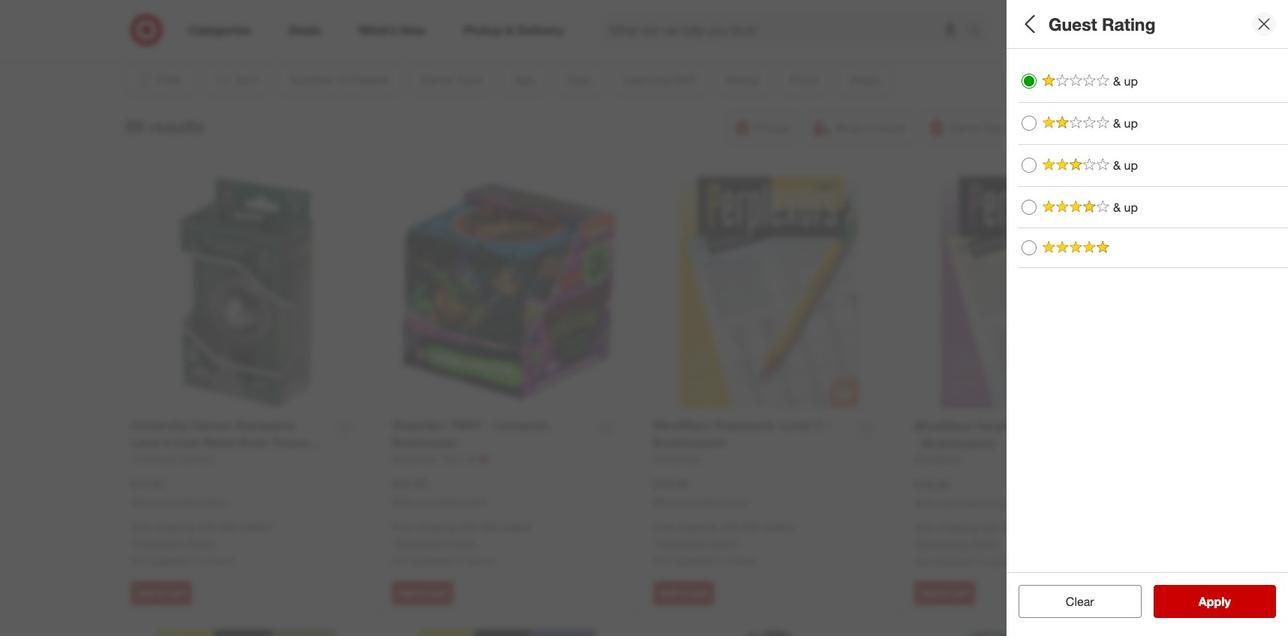 Task type: vqa. For each thing, say whether or not it's contained in the screenshot.
purchased inside $25.99 When purchased online
yes



Task type: describe. For each thing, give the bounding box(es) containing it.
brand
[[1019, 222, 1060, 239]]

motor
[[1219, 189, 1247, 202]]

see results button
[[1154, 585, 1277, 618]]

brand alice in wonderland; bepuzzled; chuckle & roar; educatio
[[1019, 222, 1289, 254]]

see
[[1183, 594, 1205, 609]]

chuckle
[[1174, 241, 1212, 254]]

up for 2nd & up option from the bottom
[[1125, 116, 1138, 131]]

see results
[[1183, 594, 1247, 609]]

skill
[[1083, 169, 1111, 187]]

clear all button
[[1019, 585, 1142, 618]]

$25.99 when purchased online
[[392, 476, 487, 507]]

brainteasers
[[1090, 136, 1149, 149]]

Include out of stock checkbox
[[1019, 542, 1034, 557]]

2 & up from the top
[[1114, 116, 1138, 131]]

creativity;
[[1146, 189, 1194, 202]]

clear for clear all
[[1059, 594, 1087, 609]]

creative
[[1059, 189, 1098, 202]]

0 horizontal spatial $16.95
[[653, 476, 689, 491]]

2
[[1139, 16, 1143, 25]]

when inside $25.99 when purchased online
[[392, 496, 415, 507]]

alice
[[1019, 241, 1042, 254]]

search button
[[961, 14, 997, 50]]

0 horizontal spatial $16.95 when purchased online
[[653, 476, 749, 507]]

coding;
[[1019, 189, 1056, 202]]

2 & up radio from the top
[[1022, 158, 1037, 173]]

guest
[[1049, 13, 1098, 34]]

filters
[[1045, 13, 1091, 34]]

1 horizontal spatial $16.95 when purchased online
[[915, 477, 1010, 508]]

fine
[[1197, 189, 1216, 202]]

none radio inside guest rating dialog
[[1022, 241, 1037, 256]]

purchased inside $25.99 when purchased online
[[418, 496, 461, 507]]

4 & up from the top
[[1114, 199, 1138, 214]]

online inside $25.99 when purchased online
[[463, 496, 487, 507]]

up for 2nd & up option from the top of the guest rating dialog
[[1125, 157, 1138, 172]]

type board games; brainteasers
[[1019, 117, 1149, 149]]

clear all
[[1059, 594, 1102, 609]]

advertisement region
[[188, 0, 1089, 35]]

& down 2 link
[[1114, 74, 1121, 89]]

1 & up from the top
[[1114, 74, 1138, 89]]

thinking;
[[1101, 189, 1143, 202]]

apply
[[1199, 594, 1231, 609]]

apply button
[[1154, 585, 1277, 618]]

99
[[125, 115, 144, 136]]

up for second & up radio
[[1125, 199, 1138, 214]]

board
[[1019, 136, 1048, 149]]

age
[[1019, 64, 1046, 82]]



Task type: locate. For each thing, give the bounding box(es) containing it.
type
[[1019, 117, 1051, 134]]

0 vertical spatial & up radio
[[1022, 116, 1037, 131]]

1 & up radio from the top
[[1022, 116, 1037, 131]]

results inside button
[[1208, 594, 1247, 609]]

&
[[1114, 74, 1121, 89], [1114, 116, 1121, 131], [1114, 157, 1121, 172], [1114, 199, 1121, 214], [1215, 241, 1222, 254]]

What can we help you find? suggestions appear below search field
[[600, 14, 972, 47]]

1 vertical spatial & up radio
[[1022, 200, 1037, 215]]

online inside $14.87 when purchased online
[[202, 496, 226, 507]]

apply.
[[188, 536, 216, 549], [449, 536, 477, 549], [710, 536, 738, 549], [971, 537, 1000, 550]]

clear for clear
[[1066, 594, 1095, 609]]

& right creative on the top of the page
[[1114, 199, 1121, 214]]

2 clear from the left
[[1066, 594, 1095, 609]]

stores
[[205, 554, 234, 567], [467, 554, 496, 567], [728, 554, 757, 567], [989, 555, 1018, 568]]

& up down brainteasers
[[1114, 157, 1138, 172]]

when
[[131, 496, 154, 507], [392, 496, 415, 507], [653, 496, 677, 507], [915, 497, 938, 508]]

2 up from the top
[[1125, 116, 1138, 131]]

1 vertical spatial results
[[1208, 594, 1247, 609]]

sponsored
[[1045, 36, 1089, 47]]

$14.87 when purchased online
[[131, 476, 226, 507]]

*
[[131, 536, 134, 549], [392, 536, 396, 549], [653, 536, 657, 549], [915, 537, 918, 550]]

results right see
[[1208, 594, 1247, 609]]

all filters
[[1019, 13, 1091, 34]]

gr
[[1280, 189, 1289, 202]]

free
[[131, 521, 152, 533], [392, 521, 413, 533], [653, 521, 674, 533], [915, 521, 935, 534]]

3 & up from the top
[[1114, 157, 1138, 172]]

clear
[[1059, 594, 1087, 609], [1066, 594, 1095, 609]]

2 link
[[1116, 14, 1149, 47]]

learning skill coding; creative thinking; creativity; fine motor skills; gr
[[1019, 169, 1289, 202]]

& left 'roar;'
[[1215, 241, 1222, 254]]

& up up brainteasers
[[1114, 116, 1138, 131]]

in
[[1045, 241, 1053, 254], [194, 554, 202, 567], [455, 554, 464, 567], [717, 554, 725, 567], [978, 555, 986, 568]]

& up
[[1114, 74, 1138, 89], [1114, 116, 1138, 131], [1114, 157, 1138, 172], [1114, 199, 1138, 214]]

$14.87
[[131, 476, 167, 491]]

1 up from the top
[[1125, 74, 1138, 89]]

up down brainteasers
[[1125, 157, 1138, 172]]

guest rating
[[1049, 13, 1156, 34]]

adult
[[1046, 84, 1070, 96]]

0 vertical spatial & up radio
[[1022, 74, 1037, 89]]

1 horizontal spatial results
[[1208, 594, 1247, 609]]

& up radio left adult
[[1022, 74, 1037, 89]]

educatio
[[1253, 241, 1289, 254]]

$16.95
[[653, 476, 689, 491], [915, 477, 951, 492]]

& inside brand alice in wonderland; bepuzzled; chuckle & roar; educatio
[[1215, 241, 1222, 254]]

wonderland;
[[1056, 241, 1116, 254]]

0 vertical spatial results
[[149, 115, 205, 136]]

& up down 2 link
[[1114, 74, 1138, 89]]

purchased
[[157, 496, 199, 507], [418, 496, 461, 507], [679, 496, 722, 507], [941, 497, 983, 508]]

exclusions apply. button
[[134, 536, 216, 551], [396, 536, 477, 551], [657, 536, 738, 551], [918, 536, 1000, 551]]

results for 99 results
[[149, 115, 205, 136]]

shipping
[[154, 521, 195, 533], [416, 521, 456, 533], [677, 521, 717, 533], [938, 521, 979, 534]]

search
[[961, 24, 997, 39]]

purchased inside $14.87 when purchased online
[[157, 496, 199, 507]]

& down brainteasers
[[1114, 157, 1121, 172]]

up for 1st & up radio
[[1125, 74, 1138, 89]]

bepuzzled;
[[1118, 241, 1171, 254]]

4 up from the top
[[1125, 199, 1138, 214]]

up up brainteasers
[[1125, 116, 1138, 131]]

up
[[1125, 74, 1138, 89], [1125, 116, 1138, 131], [1125, 157, 1138, 172], [1125, 199, 1138, 214]]

& up radio up the brand
[[1022, 200, 1037, 215]]

all filters dialog
[[1007, 0, 1289, 636]]

$35
[[220, 521, 237, 533], [481, 521, 498, 533], [743, 521, 759, 533], [1004, 521, 1021, 534]]

not
[[131, 554, 148, 567], [392, 554, 409, 567], [653, 554, 670, 567], [915, 555, 932, 568]]

1 clear from the left
[[1059, 594, 1087, 609]]

$16.95 when purchased online
[[653, 476, 749, 507], [915, 477, 1010, 508]]

& up brainteasers
[[1114, 116, 1121, 131]]

up up brand alice in wonderland; bepuzzled; chuckle & roar; educatio
[[1125, 199, 1138, 214]]

kids;
[[1019, 84, 1043, 96]]

1 vertical spatial & up radio
[[1022, 158, 1037, 173]]

age kids; adult
[[1019, 64, 1070, 96]]

games;
[[1050, 136, 1087, 149]]

& up radio
[[1022, 74, 1037, 89], [1022, 200, 1037, 215]]

free shipping with $35 orders* * exclusions apply. not available in stores
[[131, 521, 274, 567], [392, 521, 535, 567], [653, 521, 796, 567], [915, 521, 1058, 568]]

& up up brand alice in wonderland; bepuzzled; chuckle & roar; educatio
[[1114, 199, 1138, 214]]

guest rating dialog
[[1007, 0, 1289, 636]]

orders*
[[240, 521, 274, 533], [501, 521, 535, 533], [762, 521, 796, 533], [1024, 521, 1058, 534]]

99 results
[[125, 115, 205, 136]]

& up radio
[[1022, 116, 1037, 131], [1022, 158, 1037, 173]]

$25.99
[[392, 476, 428, 491]]

in inside brand alice in wonderland; bepuzzled; chuckle & roar; educatio
[[1045, 241, 1053, 254]]

skills;
[[1250, 189, 1277, 202]]

learning
[[1019, 169, 1079, 187]]

1 horizontal spatial $16.95
[[915, 477, 951, 492]]

1 & up radio from the top
[[1022, 74, 1037, 89]]

clear inside "button"
[[1066, 594, 1095, 609]]

rating
[[1102, 13, 1156, 34]]

results
[[149, 115, 205, 136], [1208, 594, 1247, 609]]

& up radio down board
[[1022, 158, 1037, 173]]

all
[[1090, 594, 1102, 609]]

2 & up radio from the top
[[1022, 200, 1037, 215]]

available
[[150, 554, 191, 567], [412, 554, 453, 567], [673, 554, 714, 567], [934, 555, 975, 568]]

3 up from the top
[[1125, 157, 1138, 172]]

clear inside button
[[1059, 594, 1087, 609]]

up down 2 link
[[1125, 74, 1138, 89]]

online
[[202, 496, 226, 507], [463, 496, 487, 507], [725, 496, 749, 507], [986, 497, 1010, 508]]

0 horizontal spatial results
[[149, 115, 205, 136]]

results right 99
[[149, 115, 205, 136]]

with
[[197, 521, 217, 533], [459, 521, 478, 533], [720, 521, 740, 533], [981, 521, 1001, 534]]

all
[[1019, 13, 1040, 34]]

results for see results
[[1208, 594, 1247, 609]]

& up radio up board
[[1022, 116, 1037, 131]]

roar;
[[1225, 241, 1250, 254]]

exclusions
[[134, 536, 185, 549], [396, 536, 446, 549], [657, 536, 707, 549], [918, 537, 969, 550]]

clear button
[[1019, 585, 1142, 618]]

when inside $14.87 when purchased online
[[131, 496, 154, 507]]

None radio
[[1022, 241, 1037, 256]]



